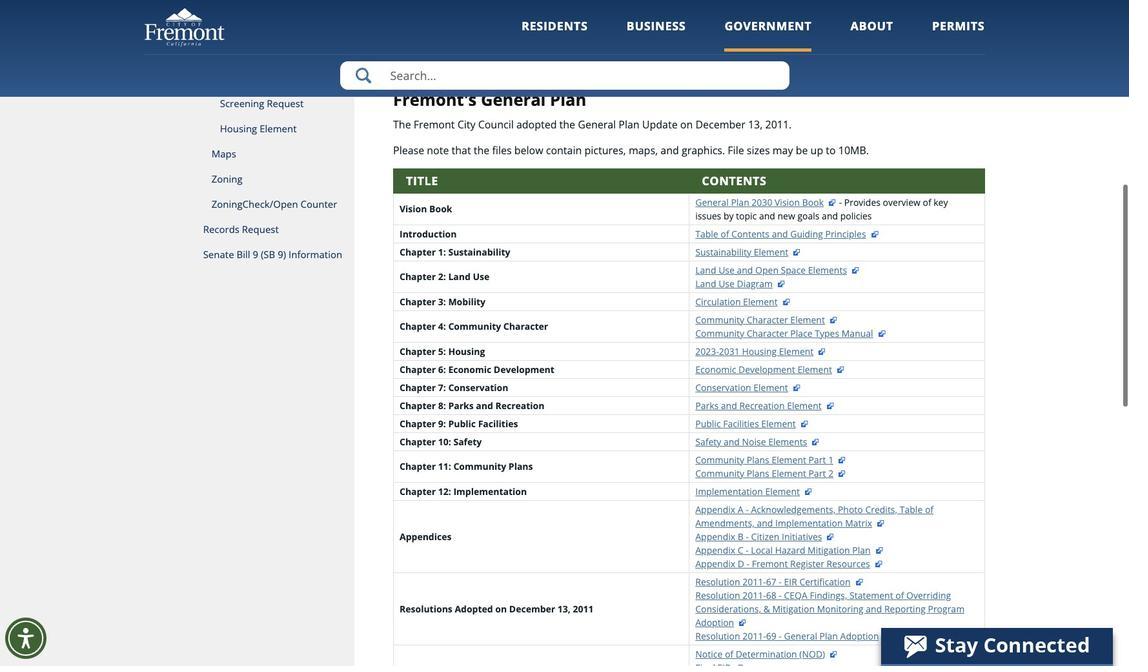 Task type: locate. For each thing, give the bounding box(es) containing it.
2 sustainability from the left
[[695, 246, 751, 258]]

chapter left 12:
[[400, 485, 436, 498]]

0 horizontal spatial optional
[[579, 0, 618, 10]]

to inside a general plan also may include other optional elements that address topics of interest or priority to a community. the city of fremont general plan includes the seven state-mandated elements as well as seven optional elements: sustainability, community character, economic development, parks and recreation, public facilities, community plans, and implementation.
[[866, 0, 875, 10]]

1 horizontal spatial conservation
[[695, 381, 751, 394]]

recreation
[[495, 399, 545, 412], [739, 399, 785, 412]]

0 horizontal spatial may
[[489, 0, 509, 10]]

and up land use diagram link
[[737, 264, 753, 276]]

that inside a general plan also may include other optional elements that address topics of interest or priority to a community. the city of fremont general plan includes the seven state-mandated elements as well as seven optional elements: sustainability, community character, economic development, parks and recreation, public facilities, community plans, and implementation.
[[668, 0, 688, 10]]

parks inside a general plan also may include other optional elements that address topics of interest or priority to a community. the city of fremont general plan includes the seven state-mandated elements as well as seven optional elements: sustainability, community character, economic development, parks and recreation, public facilities, community plans, and implementation.
[[624, 27, 650, 41]]

0 vertical spatial the
[[946, 0, 964, 10]]

contents down file
[[702, 173, 767, 188]]

chapter for chapter 6:             economic development
[[400, 363, 436, 376]]

2 facilities from the left
[[723, 417, 759, 430]]

0 horizontal spatial elements
[[621, 0, 665, 10]]

request inside the 'records request' link
[[242, 223, 279, 236]]

housing for 2023-2031 housing element
[[742, 345, 777, 357]]

fremont down local
[[752, 558, 788, 570]]

1 horizontal spatial may
[[773, 143, 793, 157]]

0 vertical spatial december
[[696, 117, 745, 131]]

0 horizontal spatial a
[[393, 0, 400, 10]]

appendix
[[695, 503, 735, 516], [695, 530, 735, 543], [695, 544, 735, 556], [695, 558, 735, 570]]

8 chapter from the top
[[400, 399, 436, 412]]

0 vertical spatial elements
[[621, 0, 665, 10]]

plan up housing element on the left
[[258, 85, 278, 98]]

chapter left the 5:
[[400, 345, 436, 357]]

1 vertical spatial elements
[[685, 12, 729, 26]]

plan up please note that the files below contain pictures, maps, and graphics. file sizes may be up to 10mb. at the top of page
[[619, 117, 640, 131]]

0 horizontal spatial development
[[494, 363, 554, 376]]

elements down address
[[685, 12, 729, 26]]

4 chapter from the top
[[400, 320, 436, 333]]

1 2011- from the top
[[743, 576, 766, 588]]

chapter for chapter 10: safety
[[400, 436, 436, 448]]

fremont's
[[393, 88, 477, 111]]

part left 2
[[809, 467, 826, 479]]

0 vertical spatial mitigation
[[808, 544, 850, 556]]

0 vertical spatial city
[[967, 0, 985, 10]]

hazard
[[775, 544, 805, 556]]

that right note
[[452, 143, 471, 157]]

safety and noise elements link
[[695, 436, 820, 448]]

a
[[393, 0, 400, 10], [738, 503, 743, 516]]

of inside - provides overview of key issues by topic and new goals and policies
[[923, 196, 931, 208]]

city up permits
[[967, 0, 985, 10]]

1 vertical spatial part
[[809, 467, 826, 479]]

sustainability up land use diagram link
[[695, 246, 751, 258]]

book up 'introduction'
[[429, 203, 452, 215]]

2011- up the 68
[[743, 576, 766, 588]]

0 horizontal spatial public
[[448, 417, 476, 430]]

4:
[[438, 320, 446, 333]]

and
[[653, 27, 671, 41], [899, 27, 917, 41], [661, 143, 679, 157], [759, 210, 775, 222], [822, 210, 838, 222], [772, 228, 788, 240], [737, 264, 753, 276], [476, 399, 493, 412], [721, 399, 737, 412], [724, 436, 740, 448], [757, 517, 773, 529], [866, 603, 882, 615]]

0 vertical spatial adoption
[[695, 616, 734, 629]]

- inside - provides overview of key issues by topic and new goals and policies
[[839, 196, 842, 208]]

facilities up safety and noise elements
[[723, 417, 759, 430]]

1 as from the left
[[732, 12, 743, 26]]

3 chapter from the top
[[400, 295, 436, 308]]

0 horizontal spatial on
[[495, 603, 507, 615]]

notice of determination (nod)
[[695, 648, 825, 660]]

0 horizontal spatial safety
[[453, 436, 482, 448]]

0 vertical spatial contents
[[702, 173, 767, 188]]

2 appendix from the top
[[695, 530, 735, 543]]

the
[[556, 12, 572, 26], [559, 117, 575, 131], [474, 143, 490, 157]]

update
[[642, 117, 678, 131]]

2 vertical spatial fremont
[[752, 558, 788, 570]]

maps link
[[144, 141, 354, 167]]

general plan 2030 vision book
[[695, 196, 824, 208]]

other
[[550, 0, 576, 10]]

implementation
[[453, 485, 527, 498], [695, 485, 763, 498], [775, 517, 843, 529]]

adopted
[[455, 603, 493, 615]]

13,
[[748, 117, 763, 131], [558, 603, 571, 615]]

senate bill 9 (sb 9) information
[[203, 248, 342, 261]]

13, left 2011
[[558, 603, 571, 615]]

11 chapter from the top
[[400, 460, 436, 473]]

parks down state-
[[624, 27, 650, 41]]

recreation up public facilities element link
[[739, 399, 785, 412]]

1 horizontal spatial as
[[767, 12, 778, 26]]

0 horizontal spatial elements
[[768, 436, 807, 448]]

of
[[763, 0, 772, 10], [393, 12, 403, 26], [923, 196, 931, 208], [721, 228, 729, 240], [925, 503, 934, 516], [896, 589, 904, 601], [725, 648, 733, 660]]

- right the 68
[[779, 589, 782, 601]]

permits
[[932, 18, 985, 34]]

sustainability
[[448, 246, 510, 258], [695, 246, 751, 258]]

chapter for chapter 11: community plans
[[400, 460, 436, 473]]

matrix
[[845, 517, 872, 529]]

2 resolution from the top
[[695, 589, 740, 601]]

chapter left "2:"
[[400, 271, 436, 283]]

public down well
[[731, 27, 760, 41]]

0 horizontal spatial recreation
[[495, 399, 545, 412]]

the inside a general plan also may include other optional elements that address topics of interest or priority to a community. the city of fremont general plan includes the seven state-mandated elements as well as seven optional elements: sustainability, community character, economic development, parks and recreation, public facilities, community plans, and implementation.
[[946, 0, 964, 10]]

1 vertical spatial on
[[495, 603, 507, 615]]

please note that the files below contain pictures, maps, and graphics. file sizes may be up to 10mb.
[[393, 143, 869, 157]]

0 vertical spatial table
[[695, 228, 718, 240]]

vision
[[775, 196, 800, 208], [400, 203, 427, 215]]

0 horizontal spatial housing
[[220, 122, 257, 135]]

1 vertical spatial 13,
[[558, 603, 571, 615]]

1 chapter from the top
[[400, 246, 436, 258]]

that up mandated
[[668, 0, 688, 10]]

chapter left 11:
[[400, 460, 436, 473]]

amendments,
[[695, 517, 755, 529]]

1:
[[438, 246, 446, 258]]

chapter left 8:
[[400, 399, 436, 412]]

3 2011- from the top
[[743, 630, 766, 642]]

to left a
[[866, 0, 875, 10]]

development
[[494, 363, 554, 376], [739, 363, 795, 376]]

1 horizontal spatial city
[[967, 0, 985, 10]]

housing up economic development element
[[742, 345, 777, 357]]

general up (nod)
[[784, 630, 817, 642]]

0 vertical spatial that
[[668, 0, 688, 10]]

1 horizontal spatial elements
[[808, 264, 847, 276]]

- right "69" in the bottom right of the page
[[779, 630, 782, 642]]

6:
[[438, 363, 446, 376]]

a inside appendix a - acknowledgements, photo credits, table of amendments, and implementation matrix appendix b - citizen initiatives appendix c - local hazard mitigation plan appendix d - fremont register resources
[[738, 503, 743, 516]]

1 horizontal spatial sustainability
[[695, 246, 751, 258]]

land use and open space elements link
[[695, 264, 860, 276]]

1 horizontal spatial table
[[900, 503, 923, 516]]

1 horizontal spatial adoption
[[840, 630, 879, 642]]

appendices
[[400, 530, 452, 543]]

1 horizontal spatial the
[[946, 0, 964, 10]]

2 horizontal spatial public
[[731, 27, 760, 41]]

types
[[815, 327, 839, 339]]

0 vertical spatial 13,
[[748, 117, 763, 131]]

housing for chapter 5: housing
[[448, 345, 485, 357]]

2 vertical spatial the
[[474, 143, 490, 157]]

0 horizontal spatial facilities
[[478, 417, 518, 430]]

plans,
[[868, 27, 896, 41]]

of up reporting
[[896, 589, 904, 601]]

optional down or
[[811, 12, 851, 26]]

of inside resolution 2011-67 - eir certification resolution 2011-68 - ceqa findings, statement of overriding considerations, & mitigation monitoring and reporting program adoption resolution 2011-69 - general plan adoption
[[896, 589, 904, 601]]

- down the implementation element
[[746, 503, 749, 516]]

city
[[967, 0, 985, 10], [457, 117, 475, 131]]

safety down public facilities element
[[695, 436, 721, 448]]

0 vertical spatial resolution
[[695, 576, 740, 588]]

1 horizontal spatial seven
[[780, 12, 808, 26]]

noise
[[742, 436, 766, 448]]

chapter left 7: at the left bottom of the page
[[400, 381, 436, 394]]

on right update
[[680, 117, 693, 131]]

9 chapter from the top
[[400, 417, 436, 430]]

may inside a general plan also may include other optional elements that address topics of interest or priority to a community. the city of fremont general plan includes the seven state-mandated elements as well as seven optional elements: sustainability, community character, economic development, parks and recreation, public facilities, community plans, and implementation.
[[489, 0, 509, 10]]

implementation.
[[393, 43, 473, 57]]

chapter left 4: on the left
[[400, 320, 436, 333]]

plan left also
[[443, 0, 464, 10]]

2 horizontal spatial implementation
[[775, 517, 843, 529]]

1 horizontal spatial 13,
[[748, 117, 763, 131]]

chapter 3: mobility
[[400, 295, 485, 308]]

implementation up initiatives
[[775, 517, 843, 529]]

1 horizontal spatial safety
[[695, 436, 721, 448]]

the inside a general plan also may include other optional elements that address topics of interest or priority to a community. the city of fremont general plan includes the seven state-mandated elements as well as seven optional elements: sustainability, community character, economic development, parks and recreation, public facilities, community plans, and implementation.
[[556, 12, 572, 26]]

fremont down 'fremont's'
[[414, 117, 455, 131]]

zoning link
[[144, 167, 354, 192]]

2 part from the top
[[809, 467, 826, 479]]

2 horizontal spatial parks
[[695, 399, 719, 412]]

may left be
[[773, 143, 793, 157]]

1 horizontal spatial parks
[[624, 27, 650, 41]]

community character element link
[[695, 314, 838, 326]]

a inside a general plan also may include other optional elements that address topics of interest or priority to a community. the city of fremont general plan includes the seven state-mandated elements as well as seven optional elements: sustainability, community character, economic development, parks and recreation, public facilities, community plans, and implementation.
[[393, 0, 400, 10]]

2 safety from the left
[[695, 436, 721, 448]]

0 vertical spatial elements
[[808, 264, 847, 276]]

b
[[738, 530, 744, 543]]

table
[[695, 228, 718, 240], [900, 503, 923, 516]]

mitigation inside appendix a - acknowledgements, photo credits, table of amendments, and implementation matrix appendix b - citizen initiatives appendix c - local hazard mitigation plan appendix d - fremont register resources
[[808, 544, 850, 556]]

resolution 2011-68 - ceqa findings, statement of overriding considerations, & mitigation monitoring and reporting program adoption link
[[695, 589, 965, 629]]

the up permits
[[946, 0, 964, 10]]

sizes
[[747, 143, 770, 157]]

state-
[[605, 12, 633, 26]]

public up safety and noise elements
[[695, 417, 721, 430]]

chapter left "6:"
[[400, 363, 436, 376]]

chapter 12: implementation
[[400, 485, 527, 498]]

safety
[[453, 436, 482, 448], [695, 436, 721, 448]]

0 horizontal spatial 13,
[[558, 603, 571, 615]]

new
[[778, 210, 795, 222]]

plan up the fremont city council adopted the general plan update on december 13, 2011.
[[550, 88, 586, 111]]

community plans element part 1 link
[[695, 454, 846, 466]]

2:
[[438, 271, 446, 283]]

3 resolution from the top
[[695, 630, 740, 642]]

fremont inside appendix a - acknowledgements, photo credits, table of amendments, and implementation matrix appendix b - citizen initiatives appendix c - local hazard mitigation plan appendix d - fremont register resources
[[752, 558, 788, 570]]

implementation up amendments,
[[695, 485, 763, 498]]

- up policies
[[839, 196, 842, 208]]

includes
[[514, 12, 554, 26]]

safety down chapter 9: public facilities
[[453, 436, 482, 448]]

-
[[839, 196, 842, 208], [746, 503, 749, 516], [746, 530, 749, 543], [746, 544, 749, 556], [747, 558, 750, 570], [779, 576, 782, 588], [779, 589, 782, 601], [779, 630, 782, 642]]

appendix down amendments,
[[695, 530, 735, 543]]

0 horizontal spatial as
[[732, 12, 743, 26]]

0 horizontal spatial seven
[[575, 12, 603, 26]]

appendix left c
[[695, 544, 735, 556]]

of up implementation.
[[393, 12, 403, 26]]

economic down 2023-
[[695, 363, 736, 376]]

1 appendix from the top
[[695, 503, 735, 516]]

0 horizontal spatial sustainability
[[448, 246, 510, 258]]

local
[[751, 544, 773, 556]]

2 as from the left
[[767, 12, 778, 26]]

stay connected image
[[881, 628, 1112, 664]]

and right maps,
[[661, 143, 679, 157]]

conservation element link
[[695, 381, 801, 394]]

0 horizontal spatial the
[[393, 117, 411, 131]]

1 horizontal spatial vision
[[775, 196, 800, 208]]

may
[[489, 0, 509, 10], [773, 143, 793, 157]]

information
[[289, 248, 342, 261]]

0 vertical spatial part
[[809, 454, 826, 466]]

conservation element
[[695, 381, 788, 394]]

2 seven from the left
[[780, 12, 808, 26]]

1 horizontal spatial that
[[668, 0, 688, 10]]

5 chapter from the top
[[400, 345, 436, 357]]

a down the implementation element
[[738, 503, 743, 516]]

(sb
[[261, 248, 275, 261]]

1 vertical spatial resolution
[[695, 589, 740, 601]]

2 vertical spatial 2011-
[[743, 630, 766, 642]]

screening
[[220, 97, 264, 110]]

monitoring
[[817, 603, 864, 615]]

1 seven from the left
[[575, 12, 603, 26]]

economic down includes
[[504, 27, 551, 41]]

&
[[764, 603, 770, 615]]

1 vertical spatial optional
[[811, 12, 851, 26]]

files
[[492, 143, 512, 157]]

1 vertical spatial mitigation
[[772, 603, 815, 615]]

community
[[393, 27, 449, 41], [809, 27, 865, 41], [695, 314, 744, 326], [448, 320, 501, 333], [695, 327, 744, 339], [695, 454, 744, 466], [453, 460, 506, 473], [695, 467, 744, 479]]

1 horizontal spatial economic
[[504, 27, 551, 41]]

general plan 2030 vision book link
[[695, 196, 837, 208]]

9
[[253, 248, 258, 261]]

- right 67
[[779, 576, 782, 588]]

conservation down chapter 6:             economic development
[[448, 381, 508, 394]]

10 chapter from the top
[[400, 436, 436, 448]]

1 vertical spatial table
[[900, 503, 923, 516]]

chapter for chapter 12: implementation
[[400, 485, 436, 498]]

0 vertical spatial a
[[393, 0, 400, 10]]

1 part from the top
[[809, 454, 826, 466]]

public facilities element link
[[695, 417, 809, 430]]

chapter down 'introduction'
[[400, 246, 436, 258]]

1 horizontal spatial to
[[866, 0, 875, 10]]

plan up (nod)
[[820, 630, 838, 642]]

appendix up amendments,
[[695, 503, 735, 516]]

1 horizontal spatial book
[[802, 196, 824, 208]]

vision up 'introduction'
[[400, 203, 427, 215]]

request up housing element on the left
[[267, 97, 304, 110]]

1 horizontal spatial optional
[[811, 12, 851, 26]]

parks and recreation element link
[[695, 399, 835, 412]]

c
[[738, 544, 743, 556]]

use up mobility
[[473, 271, 490, 283]]

1 safety from the left
[[453, 436, 482, 448]]

0 vertical spatial on
[[680, 117, 693, 131]]

part left 1
[[809, 454, 826, 466]]

below
[[514, 143, 543, 157]]

adoption down monitoring
[[840, 630, 879, 642]]

1 vertical spatial december
[[509, 603, 555, 615]]

0 vertical spatial 2011-
[[743, 576, 766, 588]]

1 vertical spatial to
[[826, 143, 836, 157]]

2011- up notice of determination (nod)
[[743, 630, 766, 642]]

general plan amendment screening request link
[[144, 79, 354, 116]]

city left council
[[457, 117, 475, 131]]

sustainability,
[[903, 12, 970, 26]]

chapter left 3:
[[400, 295, 436, 308]]

0 vertical spatial may
[[489, 0, 509, 10]]

principles
[[825, 228, 866, 240]]

2 vertical spatial resolution
[[695, 630, 740, 642]]

sustainability right 1:
[[448, 246, 510, 258]]

seven up development,
[[575, 12, 603, 26]]

7 chapter from the top
[[400, 381, 436, 394]]

and down general plan 2030 vision book link at the top of the page
[[759, 210, 775, 222]]

mobility
[[448, 295, 485, 308]]

development,
[[554, 27, 621, 41]]

1 vertical spatial adoption
[[840, 630, 879, 642]]

also
[[467, 0, 486, 10]]

2011.
[[765, 117, 792, 131]]

1 horizontal spatial implementation
[[695, 485, 763, 498]]

the left files
[[474, 143, 490, 157]]

and up chapter 9: public facilities
[[476, 399, 493, 412]]

2 conservation from the left
[[695, 381, 751, 394]]

and down new
[[772, 228, 788, 240]]

1 horizontal spatial development
[[739, 363, 795, 376]]

public inside a general plan also may include other optional elements that address topics of interest or priority to a community. the city of fremont general plan includes the seven state-mandated elements as well as seven optional elements: sustainability, community character, economic development, parks and recreation, public facilities, community plans, and implementation.
[[731, 27, 760, 41]]

implementation down chapter 11: community plans
[[453, 485, 527, 498]]

1 vertical spatial request
[[242, 223, 279, 236]]

1 sustainability from the left
[[448, 246, 510, 258]]

1 horizontal spatial facilities
[[723, 417, 759, 430]]

records request
[[203, 223, 279, 236]]

adopted
[[516, 117, 557, 131]]

to for 10mb.
[[826, 143, 836, 157]]

0 horizontal spatial parks
[[448, 399, 474, 412]]

circulation element
[[695, 295, 778, 308]]

development down 2023-2031 housing element link
[[739, 363, 795, 376]]

notice
[[695, 648, 723, 660]]

1 horizontal spatial recreation
[[739, 399, 785, 412]]

0 horizontal spatial table
[[695, 228, 718, 240]]

plan up resources
[[852, 544, 871, 556]]

12 chapter from the top
[[400, 485, 436, 498]]

key
[[934, 196, 948, 208]]

appendix left d
[[695, 558, 735, 570]]

0 vertical spatial to
[[866, 0, 875, 10]]

community up implementation.
[[393, 27, 449, 41]]

to right up on the right
[[826, 143, 836, 157]]

1 vertical spatial 2011-
[[743, 589, 766, 601]]

0 horizontal spatial book
[[429, 203, 452, 215]]

to
[[866, 0, 875, 10], [826, 143, 836, 157]]

0 vertical spatial optional
[[579, 0, 618, 10]]

6 chapter from the top
[[400, 363, 436, 376]]

facilities
[[478, 417, 518, 430], [723, 417, 759, 430]]

a
[[878, 0, 884, 10]]

contents up sustainability element link
[[732, 228, 770, 240]]

chapter for chapter 9: public facilities
[[400, 417, 436, 430]]

2011- up "&"
[[743, 589, 766, 601]]

zoning
[[212, 172, 242, 185]]

2 horizontal spatial housing
[[742, 345, 777, 357]]

1 horizontal spatial a
[[738, 503, 743, 516]]

vision up new
[[775, 196, 800, 208]]

general inside resolution 2011-67 - eir certification resolution 2011-68 - ceqa findings, statement of overriding considerations, & mitigation monitoring and reporting program adoption resolution 2011-69 - general plan adoption
[[784, 630, 817, 642]]

chapter 2: land use
[[400, 271, 490, 283]]

public right 9:
[[448, 417, 476, 430]]

mitigation down ceqa
[[772, 603, 815, 615]]

2 development from the left
[[739, 363, 795, 376]]

2 chapter from the top
[[400, 271, 436, 283]]

policies
[[840, 210, 872, 222]]

plans down safety and noise elements link
[[747, 454, 769, 466]]

plan inside appendix a - acknowledgements, photo credits, table of amendments, and implementation matrix appendix b - citizen initiatives appendix c - local hazard mitigation plan appendix d - fremont register resources
[[852, 544, 871, 556]]

1 horizontal spatial housing
[[448, 345, 485, 357]]

december up file
[[696, 117, 745, 131]]

table right the credits,
[[900, 503, 923, 516]]

element
[[260, 122, 297, 135], [754, 246, 788, 258], [743, 295, 778, 308], [790, 314, 825, 326], [779, 345, 814, 357], [798, 363, 832, 376], [754, 381, 788, 394], [787, 399, 822, 412], [761, 417, 796, 430], [772, 454, 806, 466], [772, 467, 806, 479], [765, 485, 800, 498]]

as down topics
[[732, 12, 743, 26]]

the up the please
[[393, 117, 411, 131]]

mitigation up resources
[[808, 544, 850, 556]]



Task type: vqa. For each thing, say whether or not it's contained in the screenshot.


Task type: describe. For each thing, give the bounding box(es) containing it.
chapter for chapter 7: conservation
[[400, 381, 436, 394]]

or
[[815, 0, 825, 10]]

of inside appendix a - acknowledgements, photo credits, table of amendments, and implementation matrix appendix b - citizen initiatives appendix c - local hazard mitigation plan appendix d - fremont register resources
[[925, 503, 934, 516]]

notice of determination (nod) link
[[695, 648, 838, 660]]

1 conservation from the left
[[448, 381, 508, 394]]

and right goals at right top
[[822, 210, 838, 222]]

appendix a - acknowledgements, photo credits, table of amendments, and implementation matrix appendix b - citizen initiatives appendix c - local hazard mitigation plan appendix d - fremont register resources
[[695, 503, 934, 570]]

circulation element link
[[695, 295, 791, 308]]

1 vertical spatial may
[[773, 143, 793, 157]]

and down conservation element
[[721, 399, 737, 412]]

senate bill 9 (sb 9) information link
[[144, 242, 354, 267]]

and down mandated
[[653, 27, 671, 41]]

1 vertical spatial the
[[559, 117, 575, 131]]

4 appendix from the top
[[695, 558, 735, 570]]

facilities,
[[763, 27, 806, 41]]

economic inside a general plan also may include other optional elements that address topics of interest or priority to a community. the city of fremont general plan includes the seven state-mandated elements as well as seven optional elements: sustainability, community character, economic development, parks and recreation, public facilities, community plans, and implementation.
[[504, 27, 551, 41]]

issues
[[695, 210, 721, 222]]

reporting
[[884, 603, 926, 615]]

use up land use diagram link
[[719, 264, 735, 276]]

citizen
[[751, 530, 780, 543]]

1 vertical spatial elements
[[768, 436, 807, 448]]

and right plans,
[[899, 27, 917, 41]]

0 horizontal spatial economic
[[448, 363, 491, 376]]

0 horizontal spatial vision
[[400, 203, 427, 215]]

fremont inside a general plan also may include other optional elements that address topics of interest or priority to a community. the city of fremont general plan includes the seven state-mandated elements as well as seven optional elements: sustainability, community character, economic development, parks and recreation, public facilities, community plans, and implementation.
[[406, 12, 447, 26]]

space
[[781, 264, 806, 276]]

0 horizontal spatial implementation
[[453, 485, 527, 498]]

photo
[[838, 503, 863, 516]]

and inside appendix a - acknowledgements, photo credits, table of amendments, and implementation matrix appendix b - citizen initiatives appendix c - local hazard mitigation plan appendix d - fremont register resources
[[757, 517, 773, 529]]

about link
[[851, 18, 893, 51]]

69
[[766, 630, 776, 642]]

general down also
[[449, 12, 487, 26]]

government link
[[725, 18, 812, 51]]

1 horizontal spatial public
[[695, 417, 721, 430]]

request inside general plan amendment screening request
[[267, 97, 304, 110]]

3 appendix from the top
[[695, 544, 735, 556]]

city inside a general plan also may include other optional elements that address topics of interest or priority to a community. the city of fremont general plan includes the seven state-mandated elements as well as seven optional elements: sustainability, community character, economic development, parks and recreation, public facilities, community plans, and implementation.
[[967, 0, 985, 10]]

community character place types manual link
[[695, 327, 886, 339]]

community down priority
[[809, 27, 865, 41]]

1 horizontal spatial on
[[680, 117, 693, 131]]

amendment
[[280, 85, 336, 98]]

mandated
[[633, 12, 682, 26]]

chapter 1: sustainability
[[400, 246, 510, 258]]

of right notice
[[725, 648, 733, 660]]

2 2011- from the top
[[743, 589, 766, 601]]

1 resolution from the top
[[695, 576, 740, 588]]

1 vertical spatial the
[[393, 117, 411, 131]]

records
[[203, 223, 240, 236]]

introduction
[[400, 228, 457, 240]]

recreation,
[[674, 27, 728, 41]]

chapter for chapter 2: land use
[[400, 271, 436, 283]]

chapter for chapter 5: housing
[[400, 345, 436, 357]]

plans up chapter 12: implementation
[[509, 460, 533, 473]]

goals
[[798, 210, 820, 222]]

1 vertical spatial fremont
[[414, 117, 455, 131]]

council
[[478, 117, 514, 131]]

- right d
[[747, 558, 750, 570]]

acknowledgements,
[[751, 503, 836, 516]]

business link
[[627, 18, 686, 51]]

implementation element link
[[695, 485, 813, 498]]

elements inside land use and open space elements land use diagram
[[808, 264, 847, 276]]

pictures,
[[585, 143, 626, 157]]

1 recreation from the left
[[495, 399, 545, 412]]

senate
[[203, 248, 234, 261]]

resolutions             adopted on december 13, 2011
[[400, 603, 594, 615]]

12:
[[438, 485, 451, 498]]

1 horizontal spatial elements
[[685, 12, 729, 26]]

economic development element
[[695, 363, 832, 376]]

general up council
[[481, 88, 546, 111]]

counter
[[301, 198, 337, 210]]

community up the 2031 at the bottom of page
[[695, 327, 744, 339]]

ceqa
[[784, 589, 807, 601]]

chapter for chapter 3: mobility
[[400, 295, 436, 308]]

2
[[828, 467, 834, 479]]

graphics.
[[682, 143, 725, 157]]

plan up topic
[[731, 196, 749, 208]]

initiatives
[[782, 530, 822, 543]]

2023-
[[695, 345, 719, 357]]

statement
[[850, 589, 893, 601]]

chapter 5: housing
[[400, 345, 485, 357]]

well
[[745, 12, 764, 26]]

plans up implementation element link
[[747, 467, 769, 479]]

plan inside general plan amendment screening request
[[258, 85, 278, 98]]

2 recreation from the left
[[739, 399, 785, 412]]

plan inside resolution 2011-67 - eir certification resolution 2011-68 - ceqa findings, statement of overriding considerations, & mitigation monitoring and reporting program adoption resolution 2011-69 - general plan adoption
[[820, 630, 838, 642]]

table inside appendix a - acknowledgements, photo credits, table of amendments, and implementation matrix appendix b - citizen initiatives appendix c - local hazard mitigation plan appendix d - fremont register resources
[[900, 503, 923, 516]]

- right c
[[746, 544, 749, 556]]

maps
[[212, 147, 236, 160]]

residents link
[[522, 18, 588, 51]]

1
[[828, 454, 834, 466]]

character,
[[452, 27, 502, 41]]

0 horizontal spatial city
[[457, 117, 475, 131]]

element inside community character element community character place types manual
[[790, 314, 825, 326]]

appendix a - acknowledgements, photo credits, table of amendments, and implementation matrix link
[[695, 503, 934, 529]]

community character element community character place types manual
[[695, 314, 873, 339]]

certification
[[799, 576, 851, 588]]

2023-2031 housing element
[[695, 345, 814, 357]]

community plans element part 1 community plans element part 2
[[695, 454, 834, 479]]

and inside land use and open space elements land use diagram
[[737, 264, 753, 276]]

contain
[[546, 143, 582, 157]]

bill
[[237, 248, 250, 261]]

1 facilities from the left
[[478, 417, 518, 430]]

chapter for chapter 4:             community character
[[400, 320, 436, 333]]

9)
[[278, 248, 286, 261]]

and left noise on the right bottom of page
[[724, 436, 740, 448]]

community up chapter 12: implementation
[[453, 460, 506, 473]]

plan up character,
[[490, 12, 511, 26]]

community down mobility
[[448, 320, 501, 333]]

open
[[755, 264, 779, 276]]

housing element link
[[144, 116, 354, 141]]

community down safety and noise elements
[[695, 454, 744, 466]]

chapter for chapter 8: parks and recreation
[[400, 399, 436, 412]]

of down by
[[721, 228, 729, 240]]

provides
[[844, 196, 881, 208]]

chapter 8: parks and recreation
[[400, 399, 545, 412]]

general up pictures,
[[578, 117, 616, 131]]

general inside general plan amendment screening request
[[220, 85, 256, 98]]

68
[[766, 589, 776, 601]]

place
[[790, 327, 813, 339]]

mitigation inside resolution 2011-67 - eir certification resolution 2011-68 - ceqa findings, statement of overriding considerations, & mitigation monitoring and reporting program adoption resolution 2011-69 - general plan adoption
[[772, 603, 815, 615]]

Search text field
[[340, 61, 789, 90]]

10:
[[438, 436, 451, 448]]

community plans element part 2 link
[[695, 467, 846, 479]]

topic
[[736, 210, 757, 222]]

community down circulation
[[695, 314, 744, 326]]

use up circulation
[[719, 277, 735, 290]]

- right 'b'
[[746, 530, 749, 543]]

chapter 7: conservation
[[400, 381, 508, 394]]

circulation
[[695, 295, 741, 308]]

findings,
[[810, 589, 847, 601]]

8:
[[438, 399, 446, 412]]

to for a
[[866, 0, 875, 10]]

0 horizontal spatial december
[[509, 603, 555, 615]]

and inside resolution 2011-67 - eir certification resolution 2011-68 - ceqa findings, statement of overriding considerations, & mitigation monitoring and reporting program adoption resolution 2011-69 - general plan adoption
[[866, 603, 882, 615]]

implementation inside appendix a - acknowledgements, photo credits, table of amendments, and implementation matrix appendix b - citizen initiatives appendix c - local hazard mitigation plan appendix d - fremont register resources
[[775, 517, 843, 529]]

0 horizontal spatial that
[[452, 143, 471, 157]]

chapter 11: community plans
[[400, 460, 533, 473]]

appendix c - local hazard mitigation plan link
[[695, 544, 884, 556]]

11:
[[438, 460, 451, 473]]

vision book
[[400, 203, 452, 215]]

1 vertical spatial contents
[[732, 228, 770, 240]]

general up issues
[[695, 196, 729, 208]]

1 development from the left
[[494, 363, 554, 376]]

eir
[[784, 576, 797, 588]]

2 horizontal spatial economic
[[695, 363, 736, 376]]

topics
[[731, 0, 760, 10]]

of up well
[[763, 0, 772, 10]]

by
[[724, 210, 734, 222]]

community up the implementation element
[[695, 467, 744, 479]]

file
[[728, 143, 744, 157]]

chapter for chapter 1: sustainability
[[400, 246, 436, 258]]

2011
[[573, 603, 594, 615]]

general up implementation.
[[402, 0, 440, 10]]



